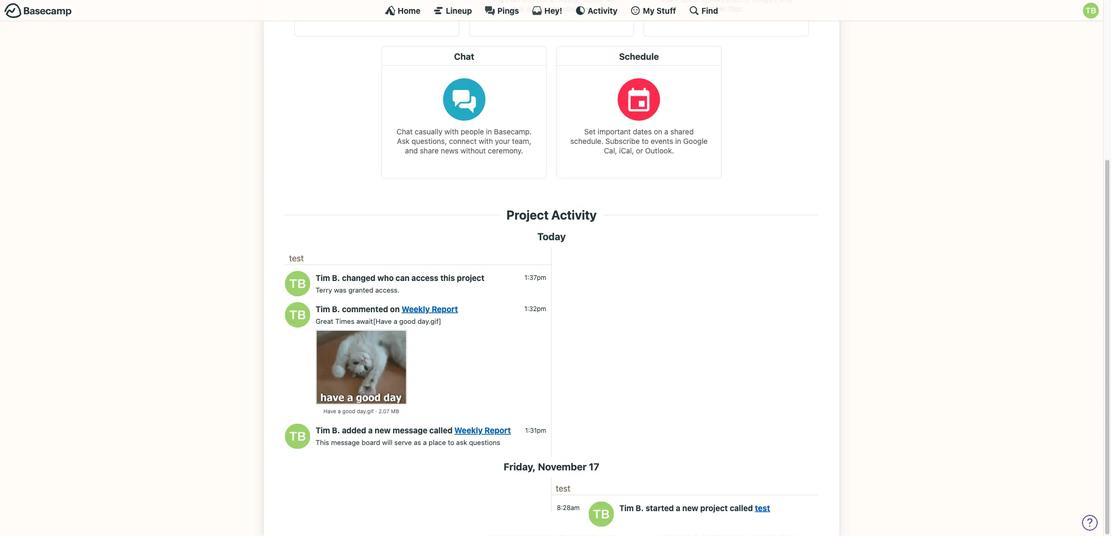 Task type: describe. For each thing, give the bounding box(es) containing it.
pings
[[498, 6, 519, 15]]

b. for started
[[636, 504, 644, 513]]

b. for commented
[[332, 304, 340, 314]]

home link
[[385, 5, 421, 16]]

1:31pm element
[[526, 427, 547, 434]]

great times await[have a good day.gif]
[[316, 317, 442, 325]]

my stuff button
[[631, 5, 677, 16]]

activity link
[[575, 5, 618, 16]]

have a good day.gif 2.07 mb
[[324, 408, 400, 414]]

will
[[382, 439, 393, 447]]

activity inside main element
[[588, 6, 618, 15]]

0 horizontal spatial report
[[432, 304, 458, 314]]

weekly report link for tim b. added a new message called
[[455, 426, 511, 435]]

main element
[[0, 0, 1104, 21]]

hey! button
[[532, 5, 563, 16]]

zoom have a good day.gif image
[[317, 331, 406, 404]]

1 horizontal spatial report
[[485, 426, 511, 435]]

terry
[[316, 286, 332, 294]]

b. for changed
[[332, 273, 340, 282]]

tim burton image
[[285, 302, 311, 328]]

a for tim b. started a new project called test
[[676, 504, 681, 513]]

added
[[342, 426, 367, 435]]

a right as
[[423, 439, 427, 447]]

friday, november 17
[[504, 461, 600, 473]]

commented
[[342, 304, 388, 314]]

friday,
[[504, 461, 536, 473]]

new for message
[[375, 426, 391, 435]]

tim b. changed who can access this project
[[316, 273, 485, 282]]

await[have
[[357, 317, 392, 325]]

1 vertical spatial activity
[[552, 207, 597, 222]]

1:31pm
[[526, 427, 547, 434]]

0 horizontal spatial test link
[[289, 253, 304, 263]]

tim b. added a new message called weekly report
[[316, 426, 511, 435]]

pings button
[[485, 5, 519, 16]]

access.
[[376, 286, 400, 294]]

a for great times await[have a good day.gif]
[[394, 317, 398, 325]]

a for tim b. added a new message called weekly report
[[368, 426, 373, 435]]

have
[[324, 408, 337, 414]]

lineup
[[446, 6, 472, 15]]

2.07
[[379, 408, 390, 414]]

project activity
[[507, 207, 597, 222]]

1 vertical spatial good
[[343, 408, 356, 414]]

day.gif]
[[418, 317, 442, 325]]

lineup link
[[434, 5, 472, 16]]

board
[[362, 439, 381, 447]]

granted
[[349, 286, 374, 294]]

project
[[507, 207, 549, 222]]

tim b. commented on weekly report
[[316, 304, 458, 314]]

tim for tim b. started a new project called test
[[620, 504, 634, 513]]

1:32pm element
[[525, 305, 547, 313]]

17
[[589, 461, 600, 473]]

on
[[390, 304, 400, 314]]

great
[[316, 317, 334, 325]]

switch accounts image
[[4, 3, 72, 19]]



Task type: vqa. For each thing, say whether or not it's contained in the screenshot.
bottom Activity
yes



Task type: locate. For each thing, give the bounding box(es) containing it.
message down added
[[331, 439, 360, 447]]

tim up this
[[316, 426, 330, 435]]

0 vertical spatial message
[[393, 426, 428, 435]]

b. up 'times'
[[332, 304, 340, 314]]

0 vertical spatial report
[[432, 304, 458, 314]]

who
[[378, 273, 394, 282]]

tim for tim b. changed who can access this project
[[316, 273, 330, 282]]

message up this message board will serve as a place to ask questions
[[393, 426, 428, 435]]

times
[[335, 317, 355, 325]]

to
[[448, 439, 455, 447]]

b. left the started
[[636, 504, 644, 513]]

test
[[289, 253, 304, 263], [556, 484, 571, 494], [755, 504, 771, 513]]

a up board
[[368, 426, 373, 435]]

ask
[[457, 439, 468, 447]]

weekly up the day.gif]
[[402, 304, 430, 314]]

a down on
[[394, 317, 398, 325]]

1:32pm
[[525, 305, 547, 313]]

access
[[412, 273, 439, 282]]

find button
[[689, 5, 719, 16]]

new for project
[[683, 504, 699, 513]]

1 vertical spatial weekly
[[455, 426, 483, 435]]

1 horizontal spatial test
[[556, 484, 571, 494]]

called
[[430, 426, 453, 435], [730, 504, 754, 513]]

place
[[429, 439, 446, 447]]

1:37pm
[[525, 274, 547, 281]]

can
[[396, 273, 410, 282]]

1 vertical spatial report
[[485, 426, 511, 435]]

1 horizontal spatial project
[[701, 504, 728, 513]]

home
[[398, 6, 421, 15]]

b. up the was
[[332, 273, 340, 282]]

my
[[643, 6, 655, 15]]

tim
[[316, 273, 330, 282], [316, 304, 330, 314], [316, 426, 330, 435], [620, 504, 634, 513]]

0 vertical spatial called
[[430, 426, 453, 435]]

0 horizontal spatial weekly
[[402, 304, 430, 314]]

started
[[646, 504, 674, 513]]

1 vertical spatial test
[[556, 484, 571, 494]]

1 vertical spatial project
[[701, 504, 728, 513]]

1 horizontal spatial message
[[393, 426, 428, 435]]

tim up "terry"
[[316, 273, 330, 282]]

a
[[394, 317, 398, 325], [338, 408, 341, 414], [368, 426, 373, 435], [423, 439, 427, 447], [676, 504, 681, 513]]

hey!
[[545, 6, 563, 15]]

0 vertical spatial test
[[289, 253, 304, 263]]

report up the day.gif]
[[432, 304, 458, 314]]

weekly report link up the day.gif]
[[402, 304, 458, 314]]

b. for added
[[332, 426, 340, 435]]

weekly report link
[[402, 304, 458, 314], [455, 426, 511, 435]]

b.
[[332, 273, 340, 282], [332, 304, 340, 314], [332, 426, 340, 435], [636, 504, 644, 513]]

0 vertical spatial weekly report link
[[402, 304, 458, 314]]

called for message
[[430, 426, 453, 435]]

this
[[316, 439, 329, 447]]

0 horizontal spatial new
[[375, 426, 391, 435]]

0 horizontal spatial test
[[289, 253, 304, 263]]

stuff
[[657, 6, 677, 15]]

activity left my
[[588, 6, 618, 15]]

b. left added
[[332, 426, 340, 435]]

tim burton image for tim b. added a new message called
[[285, 424, 311, 449]]

a right have
[[338, 408, 341, 414]]

tim burton image
[[1084, 3, 1100, 19], [285, 271, 311, 297], [285, 424, 311, 449], [589, 502, 614, 527]]

new
[[375, 426, 391, 435], [683, 504, 699, 513]]

tim burton image for tim b. changed who can access this project
[[285, 271, 311, 297]]

tim left the started
[[620, 504, 634, 513]]

mb
[[391, 408, 400, 414]]

0 horizontal spatial message
[[331, 439, 360, 447]]

1 vertical spatial test link
[[556, 484, 571, 494]]

test for test link to the left
[[289, 253, 304, 263]]

tim b. started a new project called test
[[620, 504, 771, 513]]

tim for tim b. commented on weekly report
[[316, 304, 330, 314]]

good down on
[[400, 317, 416, 325]]

1 vertical spatial weekly report link
[[455, 426, 511, 435]]

1:37pm element
[[525, 274, 547, 281]]

november
[[538, 461, 587, 473]]

day.gif
[[357, 408, 374, 414]]

good
[[400, 317, 416, 325], [343, 408, 356, 414]]

0 vertical spatial good
[[400, 317, 416, 325]]

1 horizontal spatial called
[[730, 504, 754, 513]]

test for the middle test link
[[556, 484, 571, 494]]

1 vertical spatial new
[[683, 504, 699, 513]]

1 horizontal spatial new
[[683, 504, 699, 513]]

0 vertical spatial test link
[[289, 253, 304, 263]]

1 horizontal spatial weekly
[[455, 426, 483, 435]]

test link
[[289, 253, 304, 263], [556, 484, 571, 494], [755, 504, 771, 513]]

0 horizontal spatial good
[[343, 408, 356, 414]]

changed
[[342, 273, 376, 282]]

0 horizontal spatial project
[[457, 273, 485, 282]]

questions
[[469, 439, 501, 447]]

8:28am
[[557, 504, 580, 512]]

1 horizontal spatial good
[[400, 317, 416, 325]]

a right the started
[[676, 504, 681, 513]]

this
[[441, 273, 455, 282]]

1 horizontal spatial test link
[[556, 484, 571, 494]]

2 vertical spatial test link
[[755, 504, 771, 513]]

project
[[457, 273, 485, 282], [701, 504, 728, 513]]

0 horizontal spatial called
[[430, 426, 453, 435]]

1 vertical spatial called
[[730, 504, 754, 513]]

message
[[393, 426, 428, 435], [331, 439, 360, 447]]

tim burton image for tim b. started a new project called
[[589, 502, 614, 527]]

serve
[[395, 439, 412, 447]]

weekly report link for tim b. commented on
[[402, 304, 458, 314]]

good left day.gif
[[343, 408, 356, 414]]

report up questions
[[485, 426, 511, 435]]

was
[[334, 286, 347, 294]]

2 horizontal spatial test link
[[755, 504, 771, 513]]

called for project
[[730, 504, 754, 513]]

8:28am element
[[557, 504, 580, 512]]

0 vertical spatial project
[[457, 273, 485, 282]]

0 vertical spatial new
[[375, 426, 391, 435]]

new right the started
[[683, 504, 699, 513]]

this message board will serve as a place to ask questions
[[316, 439, 501, 447]]

weekly
[[402, 304, 430, 314], [455, 426, 483, 435]]

1 vertical spatial message
[[331, 439, 360, 447]]

weekly report link up questions
[[455, 426, 511, 435]]

0 vertical spatial activity
[[588, 6, 618, 15]]

as
[[414, 439, 421, 447]]

today
[[538, 230, 566, 242]]

find
[[702, 6, 719, 15]]

0 vertical spatial weekly
[[402, 304, 430, 314]]

2 horizontal spatial test
[[755, 504, 771, 513]]

my stuff
[[643, 6, 677, 15]]

report
[[432, 304, 458, 314], [485, 426, 511, 435]]

activity
[[588, 6, 618, 15], [552, 207, 597, 222]]

tim for tim b. added a new message called weekly report
[[316, 426, 330, 435]]

new up will
[[375, 426, 391, 435]]

weekly up ask
[[455, 426, 483, 435]]

activity up today
[[552, 207, 597, 222]]

2 vertical spatial test
[[755, 504, 771, 513]]

terry was granted access.
[[316, 286, 400, 294]]

tim up great
[[316, 304, 330, 314]]



